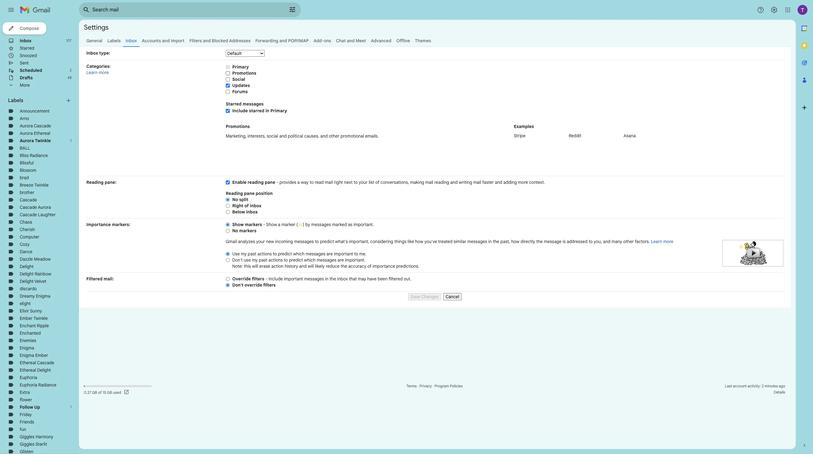 Task type: describe. For each thing, give the bounding box(es) containing it.
48
[[67, 75, 72, 80]]

forwarding
[[256, 38, 278, 44]]

and inside don't use my past actions to predict which messages are important. note: this will erase action history and will likely reduce the accuracy of importance predictions.
[[299, 264, 307, 269]]

reading pane position
[[226, 191, 273, 196]]

brother link
[[20, 190, 34, 195]]

out.
[[404, 276, 412, 282]]

to up use my past actions to predict which messages are important to me.
[[315, 239, 319, 244]]

1 horizontal spatial primary
[[271, 108, 287, 114]]

cascade link
[[20, 197, 37, 203]]

1 will from the left
[[252, 264, 258, 269]]

2 will from the left
[[308, 264, 314, 269]]

to up action
[[273, 251, 277, 257]]

labels navigation
[[0, 20, 79, 454]]

override
[[232, 276, 251, 282]]

starred for starred link
[[20, 45, 34, 51]]

aurora cascade
[[20, 123, 51, 129]]

ember twinkle
[[20, 316, 48, 321]]

important,
[[349, 239, 369, 244]]

messages down likely
[[304, 276, 324, 282]]

right
[[232, 203, 243, 209]]

scheduled
[[20, 68, 42, 73]]

history
[[285, 264, 298, 269]]

0 vertical spatial promotions
[[232, 70, 256, 76]]

0 vertical spatial which
[[293, 251, 305, 257]]

0 horizontal spatial your
[[256, 239, 265, 244]]

Right of inbox radio
[[226, 204, 230, 208]]

radiance for euphoria radiance
[[38, 382, 56, 388]]

0 horizontal spatial are
[[327, 251, 333, 257]]

meet
[[356, 38, 366, 44]]

1 vertical spatial a
[[278, 222, 281, 227]]

asana
[[624, 133, 636, 139]]

enigma for enigma ember
[[20, 353, 34, 358]]

giggles harmony link
[[20, 434, 53, 440]]

0 vertical spatial ember
[[20, 316, 33, 321]]

advanced
[[371, 38, 392, 44]]

blissful link
[[20, 160, 34, 166]]

important. inside don't use my past actions to predict which messages are important. note: this will erase action history and will likely reduce the accuracy of importance predictions.
[[345, 257, 365, 263]]

cozy link
[[20, 242, 30, 247]]

which inside don't use my past actions to predict which messages are important. note: this will erase action history and will likely reduce the accuracy of importance predictions.
[[304, 257, 316, 263]]

footer containing terms
[[79, 383, 791, 396]]

is
[[563, 239, 566, 244]]

2 inside last account activity: 2 minutes ago details
[[762, 384, 764, 389]]

radiance for bliss radiance
[[30, 153, 48, 158]]

social
[[232, 77, 245, 82]]

2 horizontal spatial in
[[489, 239, 492, 244]]

0 horizontal spatial past
[[248, 251, 256, 257]]

1 horizontal spatial learn
[[651, 239, 663, 244]]

1 vertical spatial predict
[[278, 251, 292, 257]]

ethereal delight link
[[20, 368, 51, 373]]

0 vertical spatial enigma
[[36, 293, 50, 299]]

and right chat
[[347, 38, 355, 44]]

messages up likely
[[306, 251, 326, 257]]

2 inside labels navigation
[[70, 68, 72, 73]]

messages up starred
[[243, 101, 264, 107]]

dazzle meadow
[[20, 256, 51, 262]]

similar
[[454, 239, 467, 244]]

ago
[[779, 384, 786, 389]]

import
[[171, 38, 185, 44]]

0 vertical spatial important.
[[354, 222, 374, 227]]

breeze twinkle link
[[20, 182, 49, 188]]

1 horizontal spatial other
[[624, 239, 634, 244]]

twinkle for ember twinkle
[[33, 316, 48, 321]]

0 vertical spatial predict
[[320, 239, 334, 244]]

forwarding and pop/imap link
[[256, 38, 309, 44]]

don't for don't use my past actions to predict which messages are important. note: this will erase action history and will likely reduce the accuracy of importance predictions.
[[232, 257, 243, 263]]

accounts and import
[[142, 38, 185, 44]]

1 inbox link from the left
[[20, 38, 31, 44]]

giggles for giggles harmony
[[20, 434, 35, 440]]

1 how from the left
[[415, 239, 424, 244]]

1 reading from the left
[[248, 180, 264, 185]]

save changes
[[411, 294, 439, 300]]

chat and meet link
[[336, 38, 366, 44]]

marked
[[332, 222, 347, 227]]

to left "me."
[[354, 251, 358, 257]]

pane:
[[105, 180, 116, 185]]

0 vertical spatial my
[[241, 251, 247, 257]]

1 vertical spatial filters
[[263, 282, 276, 288]]

predict inside don't use my past actions to predict which messages are important. note: this will erase action history and will likely reduce the accuracy of importance predictions.
[[289, 257, 303, 263]]

incoming
[[275, 239, 293, 244]]

friday
[[20, 412, 32, 418]]

no for no split
[[232, 197, 238, 202]]

and left pop/imap
[[280, 38, 287, 44]]

messages right by
[[311, 222, 331, 227]]

the down reduce
[[330, 276, 336, 282]]

advanced link
[[371, 38, 392, 44]]

0 vertical spatial primary
[[232, 64, 249, 70]]

1 for follow up
[[70, 405, 72, 410]]

list
[[369, 180, 374, 185]]

marker
[[282, 222, 295, 227]]

and right filters
[[203, 38, 211, 44]]

forwarding and pop/imap
[[256, 38, 309, 44]]

cozy
[[20, 242, 30, 247]]

markers:
[[112, 222, 130, 227]]

making
[[410, 180, 424, 185]]

add-ons link
[[314, 38, 331, 44]]

0 horizontal spatial pane
[[244, 191, 255, 196]]

Include starred in Primary checkbox
[[226, 109, 230, 113]]

gmail
[[226, 239, 237, 244]]

0 vertical spatial pane
[[265, 180, 275, 185]]

cascade for cascade laughter
[[20, 212, 37, 218]]

cancel button
[[443, 293, 462, 301]]

No split radio
[[226, 197, 230, 202]]

you've
[[425, 239, 437, 244]]

and left 'writing'
[[451, 180, 458, 185]]

filtered
[[86, 276, 103, 282]]

enchant ripple link
[[20, 323, 49, 329]]

bliss
[[20, 153, 29, 158]]

cascade laughter
[[20, 212, 56, 218]]

2 show from the left
[[266, 222, 277, 227]]

filtered mail:
[[86, 276, 114, 282]]

delight for delight rainbow
[[20, 271, 34, 277]]

0 vertical spatial learn more link
[[86, 70, 109, 75]]

my inside don't use my past actions to predict which messages are important. note: this will erase action history and will likely reduce the accuracy of importance predictions.
[[252, 257, 258, 263]]

1 horizontal spatial important
[[334, 251, 353, 257]]

conversations,
[[381, 180, 409, 185]]

treated
[[438, 239, 453, 244]]

navigation containing save changes
[[86, 292, 784, 301]]

of up below inbox
[[245, 203, 249, 209]]

don't for don't override filters
[[232, 282, 244, 288]]

accuracy
[[348, 264, 367, 269]]

search mail image
[[81, 4, 92, 15]]

filters and blocked addresses link
[[189, 38, 251, 44]]

snoozed
[[20, 53, 37, 58]]

position
[[256, 191, 273, 196]]

accounts and import link
[[142, 38, 185, 44]]

messages up use my past actions to predict which messages are important to me.
[[294, 239, 314, 244]]

0 vertical spatial inbox
[[250, 203, 262, 209]]

read
[[315, 180, 324, 185]]

enigma for the enigma link
[[20, 345, 34, 351]]

message
[[544, 239, 562, 244]]

1 for aurora twinkle
[[70, 138, 72, 143]]

and right you,
[[603, 239, 611, 244]]

inbox for 1st "inbox" link
[[20, 38, 31, 44]]

euphoria radiance link
[[20, 382, 56, 388]]

blissful
[[20, 160, 34, 166]]

aurora for aurora twinkle
[[20, 138, 34, 144]]

use my past actions to predict which messages are important to me.
[[232, 251, 367, 257]]

analyzes
[[238, 239, 255, 244]]

labels link
[[107, 38, 121, 44]]

reading for reading pane position
[[226, 191, 243, 196]]

friends
[[20, 419, 34, 425]]

last
[[725, 384, 732, 389]]

labels heading
[[8, 98, 65, 104]]

cherish
[[20, 227, 35, 232]]

aurora up laughter
[[38, 205, 51, 210]]

advanced search options image
[[286, 3, 299, 16]]

cascade up aurora ethereal
[[34, 123, 51, 129]]

Use my past actions to predict which messages are important to me. radio
[[226, 252, 230, 256]]

enchant
[[20, 323, 36, 329]]

harmony
[[36, 434, 53, 440]]

likely
[[315, 264, 325, 269]]

aurora ethereal
[[20, 131, 50, 136]]

2 vertical spatial inbox
[[337, 276, 348, 282]]

dreamy enigma
[[20, 293, 50, 299]]

0 vertical spatial ethereal
[[34, 131, 50, 136]]

political
[[288, 133, 303, 139]]

ons
[[324, 38, 331, 44]]

of inside footer
[[98, 390, 102, 395]]

follow up
[[20, 405, 40, 410]]

no markers
[[232, 228, 257, 234]]

cascade for cascade link
[[20, 197, 37, 203]]

save
[[411, 294, 420, 300]]

1 mail from the left
[[325, 180, 333, 185]]

inbox for inbox type:
[[86, 50, 98, 56]]

twinkle for aurora twinkle
[[35, 138, 51, 144]]

and right causes,
[[320, 133, 328, 139]]

snoozed link
[[20, 53, 37, 58]]

importance
[[373, 264, 395, 269]]

starlit
[[35, 442, 47, 447]]

enigma ember link
[[20, 353, 48, 358]]

1 vertical spatial important
[[284, 276, 303, 282]]

to inside don't use my past actions to predict which messages are important. note: this will erase action history and will likely reduce the accuracy of importance predictions.
[[284, 257, 288, 263]]

the right directly
[[537, 239, 543, 244]]

1 gb from the left
[[92, 390, 97, 395]]

aurora for aurora cascade
[[20, 123, 33, 129]]

2 gb from the left
[[107, 390, 112, 395]]

link to an instructional video for priority inbox image
[[723, 240, 784, 267]]

of right list
[[376, 180, 380, 185]]

1 horizontal spatial include
[[269, 276, 283, 282]]

aurora for aurora ethereal
[[20, 131, 33, 136]]

Social checkbox
[[226, 77, 230, 82]]

1 show from the left
[[232, 222, 244, 227]]

the left past,
[[493, 239, 500, 244]]

giggles for giggles starlit
[[20, 442, 35, 447]]

override filters - include important messages in the inbox that may have been filtered out.
[[232, 276, 412, 282]]

marketing,
[[226, 133, 247, 139]]

ethereal cascade link
[[20, 360, 54, 366]]

0 vertical spatial filters
[[252, 276, 264, 282]]



Task type: vqa. For each thing, say whether or not it's contained in the screenshot.
Show snippets radio
no



Task type: locate. For each thing, give the bounding box(es) containing it.
cascade up "ethereal delight" link
[[37, 360, 54, 366]]

considering
[[371, 239, 393, 244]]

starred for starred messages
[[226, 101, 242, 107]]

accounts
[[142, 38, 161, 44]]

0 horizontal spatial my
[[241, 251, 247, 257]]

1 vertical spatial primary
[[271, 108, 287, 114]]

ember up ethereal cascade
[[35, 353, 48, 358]]

twinkle for breeze twinkle
[[34, 182, 49, 188]]

1 vertical spatial 2
[[762, 384, 764, 389]]

2 how from the left
[[511, 239, 520, 244]]

Don't override filters radio
[[226, 283, 230, 288]]

1 horizontal spatial are
[[338, 257, 344, 263]]

importance
[[86, 222, 111, 227]]

1 vertical spatial starred
[[226, 101, 242, 107]]

mail left faster
[[474, 180, 482, 185]]

cascade up chaos 'link'
[[20, 212, 37, 218]]

1 vertical spatial no
[[232, 228, 238, 234]]

2 vertical spatial predict
[[289, 257, 303, 263]]

inbox link right labels link
[[126, 38, 137, 44]]

settings image
[[771, 6, 778, 14]]

forums
[[232, 89, 248, 94]]

context.
[[529, 180, 545, 185]]

2 euphoria from the top
[[20, 382, 37, 388]]

are inside don't use my past actions to predict which messages are important. note: this will erase action history and will likely reduce the accuracy of importance predictions.
[[338, 257, 344, 263]]

1 vertical spatial more
[[518, 180, 528, 185]]

follow link to manage storage image
[[124, 389, 130, 396]]

2 reading from the left
[[435, 180, 449, 185]]

actions up action
[[269, 257, 283, 263]]

inbox
[[250, 203, 262, 209], [246, 209, 258, 215], [337, 276, 348, 282]]

1 vertical spatial past
[[259, 257, 268, 263]]

markers up analyzes
[[239, 228, 257, 234]]

1 horizontal spatial labels
[[107, 38, 121, 44]]

gmail analyzes your new incoming messages to predict what's important, considering things like how you've treated similar messages in the past, how directly the message is addressed to you, and many other factors. learn more
[[226, 239, 674, 244]]

pane up position
[[265, 180, 275, 185]]

twinkle right breeze in the left of the page
[[34, 182, 49, 188]]

predict down use my past actions to predict which messages are important to me.
[[289, 257, 303, 263]]

0 vertical spatial include
[[232, 108, 248, 114]]

1 horizontal spatial your
[[359, 180, 368, 185]]

of right accuracy at the left bottom
[[368, 264, 372, 269]]

actions up erase in the left of the page
[[258, 251, 272, 257]]

gmail image
[[20, 4, 53, 16]]

and left import
[[162, 38, 170, 44]]

enchant ripple
[[20, 323, 49, 329]]

my up use
[[241, 251, 247, 257]]

cascade down cascade link
[[20, 205, 37, 210]]

important. right as on the left of the page
[[354, 222, 374, 227]]

stripe
[[514, 133, 526, 139]]

action
[[272, 264, 284, 269]]

to right 'next'
[[354, 180, 358, 185]]

add-
[[314, 38, 324, 44]]

messages up reduce
[[317, 257, 337, 263]]

support image
[[757, 6, 765, 14]]

ethereal for cascade
[[20, 360, 36, 366]]

euphoria for euphoria radiance
[[20, 382, 37, 388]]

giggles starlit link
[[20, 442, 47, 447]]

other right many
[[624, 239, 634, 244]]

1 horizontal spatial past
[[259, 257, 268, 263]]

0 horizontal spatial learn more link
[[86, 70, 109, 75]]

things
[[395, 239, 407, 244]]

ember
[[20, 316, 33, 321], [35, 353, 48, 358]]

no right "no markers" radio
[[232, 228, 238, 234]]

don't inside don't use my past actions to predict which messages are important. note: this will erase action history and will likely reduce the accuracy of importance predictions.
[[232, 257, 243, 263]]

don't down override
[[232, 282, 244, 288]]

1 horizontal spatial reading
[[435, 180, 449, 185]]

2 no from the top
[[232, 228, 238, 234]]

learn down categories: on the top left of page
[[86, 70, 98, 75]]

- down erase in the left of the page
[[266, 276, 268, 282]]

1 vertical spatial promotions
[[226, 124, 250, 129]]

emails.
[[365, 133, 379, 139]]

0 horizontal spatial show
[[232, 222, 244, 227]]

-
[[277, 180, 279, 185], [263, 222, 265, 227], [266, 276, 268, 282]]

Forums checkbox
[[226, 89, 230, 94]]

107
[[66, 38, 72, 43]]

cherish link
[[20, 227, 35, 232]]

1 vertical spatial radiance
[[38, 382, 56, 388]]

0 horizontal spatial in
[[266, 108, 269, 114]]

delight velvet link
[[20, 279, 46, 284]]

1 vertical spatial my
[[252, 257, 258, 263]]

you,
[[594, 239, 602, 244]]

1 vertical spatial learn more link
[[651, 239, 674, 244]]

tab list
[[796, 20, 813, 432]]

0 horizontal spatial 2
[[70, 68, 72, 73]]

2 giggles from the top
[[20, 442, 35, 447]]

actions inside don't use my past actions to predict which messages are important. note: this will erase action history and will likely reduce the accuracy of importance predictions.
[[269, 257, 283, 263]]

ember twinkle link
[[20, 316, 48, 321]]

1 vertical spatial euphoria
[[20, 382, 37, 388]]

delight
[[20, 264, 34, 269], [20, 271, 34, 277], [20, 279, 34, 284], [37, 368, 51, 373]]

0 horizontal spatial reading
[[86, 180, 104, 185]]

more right adding
[[518, 180, 528, 185]]

more down categories: on the top left of page
[[99, 70, 109, 75]]

rainbow
[[35, 271, 51, 277]]

compose
[[20, 26, 39, 31]]

ethereal for delight
[[20, 368, 36, 373]]

dreamy
[[20, 293, 35, 299]]

0 vertical spatial a
[[298, 180, 300, 185]]

1 vertical spatial which
[[304, 257, 316, 263]]

settings
[[84, 23, 109, 31]]

twinkle
[[35, 138, 51, 144], [34, 182, 49, 188], [33, 316, 48, 321]]

0 horizontal spatial a
[[278, 222, 281, 227]]

1 1 from the top
[[70, 138, 72, 143]]

1 horizontal spatial inbox link
[[126, 38, 137, 44]]

0 vertical spatial other
[[329, 133, 340, 139]]

ethereal
[[34, 131, 50, 136], [20, 360, 36, 366], [20, 368, 36, 373]]

1 horizontal spatial -
[[266, 276, 268, 282]]

1 vertical spatial enigma
[[20, 345, 34, 351]]

0 vertical spatial actions
[[258, 251, 272, 257]]

0 vertical spatial radiance
[[30, 153, 48, 158]]

of inside don't use my past actions to predict which messages are important. note: this will erase action history and will likely reduce the accuracy of importance predictions.
[[368, 264, 372, 269]]

2 vertical spatial in
[[325, 276, 329, 282]]

gb right 0.27
[[92, 390, 97, 395]]

arno
[[20, 116, 29, 121]]

past up use
[[248, 251, 256, 257]]

footer
[[79, 383, 791, 396]]

1 horizontal spatial starred
[[226, 101, 242, 107]]

0 horizontal spatial -
[[263, 222, 265, 227]]

1 euphoria from the top
[[20, 375, 37, 381]]

learn more link
[[86, 70, 109, 75], [651, 239, 674, 244]]

1 vertical spatial your
[[256, 239, 265, 244]]

1 no from the top
[[232, 197, 238, 202]]

- left provides
[[277, 180, 279, 185]]

1 vertical spatial are
[[338, 257, 344, 263]]

a left marker on the left
[[278, 222, 281, 227]]

3 mail from the left
[[474, 180, 482, 185]]

giggles
[[20, 434, 35, 440], [20, 442, 35, 447]]

learn more link right the factors.
[[651, 239, 674, 244]]

reddit
[[569, 133, 582, 139]]

0 horizontal spatial reading
[[248, 180, 264, 185]]

don't up note:
[[232, 257, 243, 263]]

0 horizontal spatial other
[[329, 133, 340, 139]]

labels for labels link
[[107, 38, 121, 44]]

starred up the snoozed
[[20, 45, 34, 51]]

a left way
[[298, 180, 300, 185]]

2 vertical spatial -
[[266, 276, 268, 282]]

enable reading pane - provides a way to read mail right next to your list of conversations, making mail reading and writing mail faster and adding more context.
[[232, 180, 545, 185]]

computer
[[20, 234, 39, 240]]

1 horizontal spatial more
[[518, 180, 528, 185]]

Primary checkbox
[[226, 65, 230, 69]]

twinkle down aurora ethereal
[[35, 138, 51, 144]]

1 vertical spatial ember
[[35, 353, 48, 358]]

inbox up below inbox
[[250, 203, 262, 209]]

delight down ethereal cascade
[[37, 368, 51, 373]]

reading left 'writing'
[[435, 180, 449, 185]]

1 vertical spatial inbox
[[246, 209, 258, 215]]

1 vertical spatial twinkle
[[34, 182, 49, 188]]

your
[[359, 180, 368, 185], [256, 239, 265, 244]]

1 vertical spatial labels
[[8, 98, 23, 104]]

velvet
[[35, 279, 46, 284]]

ethereal down aurora cascade
[[34, 131, 50, 136]]

0 vertical spatial important
[[334, 251, 353, 257]]

dance
[[20, 249, 32, 255]]

aurora up ball link
[[20, 138, 34, 144]]

inbox up starred link
[[20, 38, 31, 44]]

euphoria down euphoria link
[[20, 382, 37, 388]]

provides
[[280, 180, 296, 185]]

0 vertical spatial reading
[[86, 180, 104, 185]]

0 vertical spatial 2
[[70, 68, 72, 73]]

0 horizontal spatial important
[[284, 276, 303, 282]]

chaos link
[[20, 219, 32, 225]]

navigation
[[86, 292, 784, 301]]

0 vertical spatial giggles
[[20, 434, 35, 440]]

2 inbox link from the left
[[126, 38, 137, 44]]

details link
[[774, 390, 786, 395]]

categories: learn more
[[86, 64, 111, 75]]

reading up reading pane position
[[248, 180, 264, 185]]

delight for delight link
[[20, 264, 34, 269]]

(
[[297, 222, 298, 227]]

delight rainbow
[[20, 271, 51, 277]]

terms link
[[407, 384, 417, 389]]

extra link
[[20, 390, 30, 395]]

inbox link up starred link
[[20, 38, 31, 44]]

to left you,
[[589, 239, 593, 244]]

last account activity: 2 minutes ago details
[[725, 384, 786, 395]]

program policies link
[[435, 384, 463, 389]]

aurora down arno link
[[20, 123, 33, 129]]

0 vertical spatial in
[[266, 108, 269, 114]]

enigma down enemies link
[[20, 345, 34, 351]]

0 horizontal spatial ember
[[20, 316, 33, 321]]

1 horizontal spatial how
[[511, 239, 520, 244]]

1 horizontal spatial reading
[[226, 191, 243, 196]]

0 vertical spatial more
[[99, 70, 109, 75]]

1 vertical spatial ethereal
[[20, 360, 36, 366]]

reduce
[[326, 264, 340, 269]]

0 vertical spatial twinkle
[[35, 138, 51, 144]]

0 horizontal spatial mail
[[325, 180, 333, 185]]

ethereal up euphoria link
[[20, 368, 36, 373]]

2 mail from the left
[[425, 180, 433, 185]]

gb right 15
[[107, 390, 112, 395]]

1 horizontal spatial pane
[[265, 180, 275, 185]]

reading
[[86, 180, 104, 185], [226, 191, 243, 196]]

inbox for second "inbox" link
[[126, 38, 137, 44]]

starred inside labels navigation
[[20, 45, 34, 51]]

filters and blocked addresses
[[189, 38, 251, 44]]

blossom
[[20, 168, 36, 173]]

how right like
[[415, 239, 424, 244]]

enemies
[[20, 338, 36, 343]]

Updates checkbox
[[226, 83, 230, 88]]

dance link
[[20, 249, 32, 255]]

· right privacy
[[433, 384, 434, 389]]

will left likely
[[308, 264, 314, 269]]

giggles down fun
[[20, 434, 35, 440]]

predict
[[320, 239, 334, 244], [278, 251, 292, 257], [289, 257, 303, 263]]

primary right starred
[[271, 108, 287, 114]]

new
[[266, 239, 274, 244]]

euphoria down 'ethereal delight'
[[20, 375, 37, 381]]

promotions up marketing,
[[226, 124, 250, 129]]

0 vertical spatial 1
[[70, 138, 72, 143]]

None radio
[[226, 258, 230, 263], [226, 277, 230, 281], [226, 258, 230, 263], [226, 277, 230, 281]]

2 1 from the top
[[70, 405, 72, 410]]

to right way
[[310, 180, 314, 185]]

None checkbox
[[226, 180, 230, 185]]

include down starred messages
[[232, 108, 248, 114]]

0 vertical spatial past
[[248, 251, 256, 257]]

inbox left the that
[[337, 276, 348, 282]]

0 vertical spatial -
[[277, 180, 279, 185]]

delight for delight velvet
[[20, 279, 34, 284]]

1 horizontal spatial will
[[308, 264, 314, 269]]

2 horizontal spatial -
[[277, 180, 279, 185]]

inbox inside labels navigation
[[20, 38, 31, 44]]

mail right read
[[325, 180, 333, 185]]

filters right override
[[263, 282, 276, 288]]

program
[[435, 384, 449, 389]]

aurora up aurora twinkle
[[20, 131, 33, 136]]

0 vertical spatial learn
[[86, 70, 98, 75]]

and right "social"
[[279, 133, 287, 139]]

labels for labels heading
[[8, 98, 23, 104]]

filters up don't override filters
[[252, 276, 264, 282]]

reading for reading pane:
[[86, 180, 104, 185]]

0 vertical spatial your
[[359, 180, 368, 185]]

more inside categories: learn more
[[99, 70, 109, 75]]

1 horizontal spatial learn more link
[[651, 239, 674, 244]]

predict left what's
[[320, 239, 334, 244]]

no for no markers
[[232, 228, 238, 234]]

radiance
[[30, 153, 48, 158], [38, 382, 56, 388]]

labels inside labels navigation
[[8, 98, 23, 104]]

your left list
[[359, 180, 368, 185]]

themes link
[[415, 38, 431, 44]]

breeze
[[20, 182, 33, 188]]

) by messages marked as important.
[[303, 222, 374, 227]]

predict down incoming
[[278, 251, 292, 257]]

2 · from the left
[[433, 384, 434, 389]]

in left past,
[[489, 239, 492, 244]]

No markers radio
[[226, 229, 230, 233]]

and right faster
[[495, 180, 503, 185]]

1 don't from the top
[[232, 257, 243, 263]]

include down action
[[269, 276, 283, 282]]

inbox left type: on the left of page
[[86, 50, 98, 56]]

which up likely
[[304, 257, 316, 263]]

- for show
[[263, 222, 265, 227]]

cascade for cascade aurora
[[20, 205, 37, 210]]

ethereal delight
[[20, 368, 51, 373]]

markers for no
[[239, 228, 257, 234]]

enigma down the enigma link
[[20, 353, 34, 358]]

0 horizontal spatial will
[[252, 264, 258, 269]]

0 horizontal spatial starred
[[20, 45, 34, 51]]

markers for show
[[245, 222, 262, 227]]

terms
[[407, 384, 417, 389]]

show left marker on the left
[[266, 222, 277, 227]]

other left promotional
[[329, 133, 340, 139]]

None search field
[[79, 2, 301, 17]]

of left 15
[[98, 390, 102, 395]]

important. up accuracy at the left bottom
[[345, 257, 365, 263]]

below inbox
[[232, 209, 258, 215]]

enchanted
[[20, 331, 41, 336]]

1 vertical spatial pane
[[244, 191, 255, 196]]

2 don't from the top
[[232, 282, 244, 288]]

the right reduce
[[341, 264, 347, 269]]

main menu image
[[7, 6, 15, 14]]

0 vertical spatial labels
[[107, 38, 121, 44]]

to
[[310, 180, 314, 185], [354, 180, 358, 185], [315, 239, 319, 244], [589, 239, 593, 244], [273, 251, 277, 257], [354, 251, 358, 257], [284, 257, 288, 263]]

pane up split
[[244, 191, 255, 196]]

Promotions checkbox
[[226, 71, 230, 76]]

my
[[241, 251, 247, 257], [252, 257, 258, 263]]

0 horizontal spatial gb
[[92, 390, 97, 395]]

way
[[301, 180, 309, 185]]

drafts
[[20, 75, 33, 81]]

0 vertical spatial are
[[327, 251, 333, 257]]

1 horizontal spatial a
[[298, 180, 300, 185]]

marketing, interests, social and political causes, and other promotional emails.
[[226, 133, 379, 139]]

messages inside don't use my past actions to predict which messages are important. note: this will erase action history and will likely reduce the accuracy of importance predictions.
[[317, 257, 337, 263]]

2 vertical spatial enigma
[[20, 353, 34, 358]]

2 right activity:
[[762, 384, 764, 389]]

1 horizontal spatial ember
[[35, 353, 48, 358]]

the inside don't use my past actions to predict which messages are important. note: this will erase action history and will likely reduce the accuracy of importance predictions.
[[341, 264, 347, 269]]

which up history
[[293, 251, 305, 257]]

1 horizontal spatial my
[[252, 257, 258, 263]]

my right use
[[252, 257, 258, 263]]

flower
[[20, 397, 32, 403]]

1 horizontal spatial in
[[325, 276, 329, 282]]

0 vertical spatial don't
[[232, 257, 243, 263]]

0 horizontal spatial inbox link
[[20, 38, 31, 44]]

· right terms link
[[418, 384, 419, 389]]

terms · privacy · program policies
[[407, 384, 463, 389]]

factors.
[[635, 239, 650, 244]]

Search mail text field
[[93, 7, 272, 13]]

Below inbox radio
[[226, 210, 230, 214]]

starred up include starred in primary checkbox
[[226, 101, 242, 107]]

next
[[344, 180, 353, 185]]

- for include
[[266, 276, 268, 282]]

brother
[[20, 190, 34, 195]]

1 vertical spatial -
[[263, 222, 265, 227]]

enable
[[232, 180, 247, 185]]

inbox
[[20, 38, 31, 44], [126, 38, 137, 44], [86, 50, 98, 56]]

2 horizontal spatial more
[[664, 239, 674, 244]]

giggles harmony
[[20, 434, 53, 440]]

enigma down 'velvet' at the bottom left of page
[[36, 293, 50, 299]]

1 · from the left
[[418, 384, 419, 389]]

euphoria for euphoria link
[[20, 375, 37, 381]]

in right starred
[[266, 108, 269, 114]]

below
[[232, 209, 245, 215]]

note:
[[232, 264, 243, 269]]

have
[[367, 276, 377, 282]]

enemies link
[[20, 338, 36, 343]]

messages right 'similar'
[[468, 239, 487, 244]]

1 vertical spatial include
[[269, 276, 283, 282]]

learn inside categories: learn more
[[86, 70, 98, 75]]

other
[[329, 133, 340, 139], [624, 239, 634, 244]]

inbox down right of inbox
[[246, 209, 258, 215]]

None radio
[[226, 222, 230, 227]]

past inside don't use my past actions to predict which messages are important. note: this will erase action history and will likely reduce the accuracy of importance predictions.
[[259, 257, 268, 263]]

dazzle meadow link
[[20, 256, 51, 262]]

2 vertical spatial twinkle
[[33, 316, 48, 321]]

markers
[[245, 222, 262, 227], [239, 228, 257, 234]]

are up reduce
[[338, 257, 344, 263]]

important down what's
[[334, 251, 353, 257]]

1 horizontal spatial 2
[[762, 384, 764, 389]]

ripple
[[37, 323, 49, 329]]

1 giggles from the top
[[20, 434, 35, 440]]



